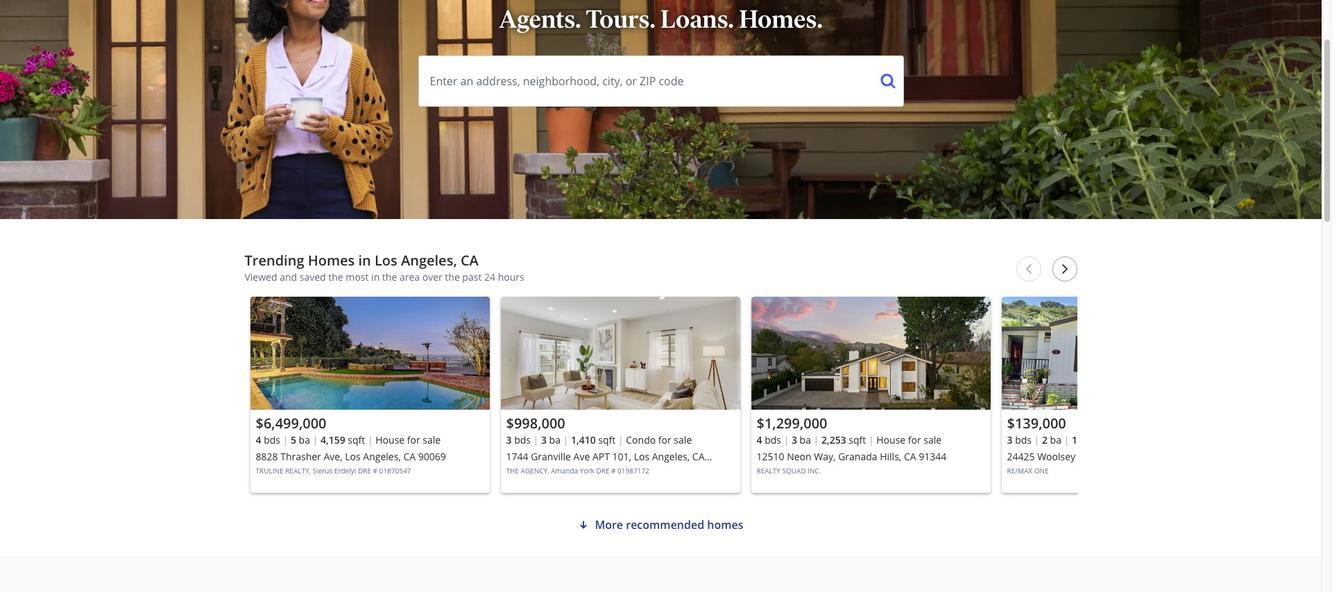 Task type: locate. For each thing, give the bounding box(es) containing it.
0 horizontal spatial 3 bds
[[506, 434, 531, 447]]

list containing $6,499,000
[[245, 292, 1242, 506]]

angeles, down condo for sale
[[652, 451, 690, 464]]

ca inside 24425 woolsey canyon rd space 132, canoga park, ca 91304
[[1033, 467, 1045, 480]]

3 sale from the left
[[924, 434, 942, 447]]

1744
[[506, 451, 529, 464]]

4 bds inside 12510 neon way, granada hills, ca 91344 element
[[757, 434, 782, 447]]

the
[[329, 271, 343, 284], [382, 271, 397, 284], [445, 271, 460, 284]]

2 for from the left
[[659, 434, 672, 447]]

re/max
[[1008, 467, 1033, 476]]

ba up "neon"
[[800, 434, 812, 447]]

search image
[[880, 73, 897, 90]]

1 4 bds from the left
[[256, 434, 280, 447]]

arrow down image
[[579, 520, 590, 531]]

1 horizontal spatial dre
[[597, 467, 610, 476]]

1 horizontal spatial sqft
[[599, 434, 616, 447]]

for inside 1744 granville ave apt 101, los angeles, ca 90025 element
[[659, 434, 672, 447]]

4 bds from the left
[[1016, 434, 1032, 447]]

house for sale inside 12510 neon way, granada hills, ca 91344 element
[[877, 434, 942, 447]]

bds inside 12510 neon way, granada hills, ca 91344 element
[[765, 434, 782, 447]]

2 4 bds from the left
[[757, 434, 782, 447]]

2 horizontal spatial sqft
[[849, 434, 867, 447]]

1 vertical spatial in
[[371, 271, 380, 284]]

ba for $6,499,000
[[299, 434, 310, 447]]

0 horizontal spatial house
[[376, 434, 405, 447]]

0 horizontal spatial 3 ba
[[541, 434, 561, 447]]

sqft
[[348, 434, 365, 447], [599, 434, 616, 447], [849, 434, 867, 447]]

los
[[375, 251, 398, 270], [345, 451, 361, 464], [634, 451, 650, 464]]

for
[[407, 434, 421, 447], [659, 434, 672, 447], [909, 434, 922, 447]]

sqft inside 1744 granville ave apt 101, los angeles, ca 90025 element
[[599, 434, 616, 447]]

sqft for $6,499,000
[[348, 434, 365, 447]]

house for sale inside 8828 thrasher ave, los angeles, ca 90069 element
[[376, 434, 441, 447]]

bds
[[264, 434, 280, 447], [515, 434, 531, 447], [765, 434, 782, 447], [1016, 434, 1032, 447]]

# down 8828 thrasher ave, los angeles, ca 90069 link
[[373, 467, 378, 476]]

3 bds
[[506, 434, 531, 447], [1008, 434, 1032, 447]]

4 bds up 12510
[[757, 434, 782, 447]]

dre inside 1744 granville ave apt 101, los angeles, ca 90025 element
[[597, 467, 610, 476]]

1 horizontal spatial #
[[612, 467, 616, 476]]

hills,
[[880, 451, 902, 464]]

angeles, inside trending homes in los angeles, ca viewed and saved the most in the area over the past 24 hours
[[401, 251, 457, 270]]

in
[[359, 251, 371, 270], [371, 271, 380, 284]]

condo for sale
[[626, 434, 692, 447]]

sale for $6,499,000
[[423, 434, 441, 447]]

4 bds for $6,499,000
[[256, 434, 280, 447]]

for inside 12510 neon way, granada hills, ca 91344 element
[[909, 434, 922, 447]]

1 horizontal spatial los
[[375, 251, 398, 270]]

house up 8828 thrasher ave, los angeles, ca 90069 link
[[376, 434, 405, 447]]

12510 neon way, granada hills, ca 91344 element
[[752, 297, 991, 494]]

sqft up 'granada'
[[849, 434, 867, 447]]

agents.
[[499, 4, 582, 34]]

1 horizontal spatial house
[[877, 434, 906, 447]]

0 horizontal spatial dre
[[358, 467, 371, 476]]

3 up "1744"
[[506, 434, 512, 447]]

more
[[595, 518, 623, 533]]

0 vertical spatial in
[[359, 251, 371, 270]]

squad
[[783, 467, 806, 476]]

the
[[506, 467, 519, 476]]

1 horizontal spatial in
[[371, 271, 380, 284]]

realty
[[757, 467, 781, 476]]

3 ba up "neon"
[[792, 434, 812, 447]]

los up erdelyi
[[345, 451, 361, 464]]

sqft inside 12510 neon way, granada hills, ca 91344 element
[[849, 434, 867, 447]]

york
[[580, 467, 595, 476]]

1 3 bds from the left
[[506, 434, 531, 447]]

3 bds for 2
[[1008, 434, 1032, 447]]

2 horizontal spatial for
[[909, 434, 922, 447]]

sale for $1,299,000
[[924, 434, 942, 447]]

2,253 sqft
[[822, 434, 867, 447]]

los inside 8828 thrasher ave, los angeles, ca 90069 truline realty, sierus erdelyi dre # 01870547
[[345, 451, 361, 464]]

sale
[[423, 434, 441, 447], [674, 434, 692, 447], [924, 434, 942, 447]]

bds for $998,000
[[515, 434, 531, 447]]

2 3 ba from the left
[[792, 434, 812, 447]]

in right most at left
[[371, 271, 380, 284]]

2 horizontal spatial los
[[634, 451, 650, 464]]

1 horizontal spatial house for sale
[[877, 434, 942, 447]]

3 ba
[[541, 434, 561, 447], [792, 434, 812, 447]]

24425 woolsey canyon rd space 132, canoga park, ca 91304 link
[[1008, 449, 1236, 480]]

sierus
[[313, 467, 333, 476]]

homes
[[308, 251, 355, 270]]

$998,000 group
[[501, 297, 740, 494]]

for up 91344
[[909, 434, 922, 447]]

3 bds up "1744"
[[506, 434, 531, 447]]

2 dre from the left
[[597, 467, 610, 476]]

sale inside 1744 granville ave apt 101, los angeles, ca 90025 element
[[674, 434, 692, 447]]

dre
[[358, 467, 371, 476], [597, 467, 610, 476]]

3 sqft from the left
[[849, 434, 867, 447]]

2 bds from the left
[[515, 434, 531, 447]]

2 4 from the left
[[757, 434, 763, 447]]

3 3 from the left
[[792, 434, 798, 447]]

3 up 24425
[[1008, 434, 1013, 447]]

house for sale up 90069
[[376, 434, 441, 447]]

4 3 from the left
[[1008, 434, 1013, 447]]

bds inside 8828 thrasher ave, los angeles, ca 90069 element
[[264, 434, 280, 447]]

bds up 24425
[[1016, 434, 1032, 447]]

0 horizontal spatial the
[[329, 271, 343, 284]]

0 horizontal spatial house for sale
[[376, 434, 441, 447]]

thrasher
[[281, 451, 321, 464]]

ba right 5 at the left bottom of page
[[299, 434, 310, 447]]

house for sale
[[376, 434, 441, 447], [877, 434, 942, 447]]

ba
[[299, 434, 310, 447], [550, 434, 561, 447], [800, 434, 812, 447], [1051, 434, 1062, 447]]

granville
[[531, 451, 571, 464]]

2 the from the left
[[382, 271, 397, 284]]

$6,499,000
[[256, 414, 327, 433]]

1744 granville ave apt 101, los angeles, ca 90025 image
[[501, 297, 740, 410]]

0 horizontal spatial 4
[[256, 434, 261, 447]]

house up hills, on the bottom right of the page
[[877, 434, 906, 447]]

sqft for $1,299,000
[[849, 434, 867, 447]]

4 up 8828
[[256, 434, 261, 447]]

truline
[[256, 467, 284, 476]]

sale inside 12510 neon way, granada hills, ca 91344 element
[[924, 434, 942, 447]]

3 ba inside 12510 neon way, granada hills, ca 91344 element
[[792, 434, 812, 447]]

house inside 12510 neon way, granada hills, ca 91344 element
[[877, 434, 906, 447]]

sale up 91344
[[924, 434, 942, 447]]

1 horizontal spatial 3 bds
[[1008, 434, 1032, 447]]

angeles, up the over
[[401, 251, 457, 270]]

3 for from the left
[[909, 434, 922, 447]]

24425
[[1008, 451, 1035, 464]]

los right homes
[[375, 251, 398, 270]]

ca inside trending homes in los angeles, ca viewed and saved the most in the area over the past 24 hours
[[461, 251, 479, 270]]

most
[[346, 271, 369, 284]]

3 bds from the left
[[765, 434, 782, 447]]

2 horizontal spatial sale
[[924, 434, 942, 447]]

2 house for sale from the left
[[877, 434, 942, 447]]

1 sale from the left
[[423, 434, 441, 447]]

1 horizontal spatial 4 bds
[[757, 434, 782, 447]]

erdelyi
[[334, 467, 356, 476]]

bds inside 1744 granville ave apt 101, los angeles, ca 90025 element
[[515, 434, 531, 447]]

agency,
[[521, 467, 550, 476]]

5
[[291, 434, 296, 447]]

2
[[1043, 434, 1048, 447]]

3 up the granville
[[541, 434, 547, 447]]

neon
[[787, 451, 812, 464]]

sale inside 8828 thrasher ave, los angeles, ca 90069 element
[[423, 434, 441, 447]]

way,
[[815, 451, 836, 464]]

3 bds inside 1744 granville ave apt 101, los angeles, ca 90025 element
[[506, 434, 531, 447]]

for for $1,299,000
[[909, 434, 922, 447]]

1 horizontal spatial sale
[[674, 434, 692, 447]]

ave
[[574, 451, 590, 464]]

ba for $998,000
[[550, 434, 561, 447]]

0 horizontal spatial sale
[[423, 434, 441, 447]]

sale right condo
[[674, 434, 692, 447]]

3 ba for $1,299,000
[[792, 434, 812, 447]]

the left area
[[382, 271, 397, 284]]

ca for way,
[[905, 451, 917, 464]]

2 horizontal spatial the
[[445, 271, 460, 284]]

ca inside 8828 thrasher ave, los angeles, ca 90069 truline realty, sierus erdelyi dre # 01870547
[[404, 451, 416, 464]]

8828 thrasher ave, los angeles, ca 90069 truline realty, sierus erdelyi dre # 01870547
[[256, 451, 446, 476]]

2 sqft from the left
[[599, 434, 616, 447]]

0 horizontal spatial for
[[407, 434, 421, 447]]

4 ba from the left
[[1051, 434, 1062, 447]]

1 sqft from the left
[[348, 434, 365, 447]]

dre inside 8828 thrasher ave, los angeles, ca 90069 truline realty, sierus erdelyi dre # 01870547
[[358, 467, 371, 476]]

4 up 12510
[[757, 434, 763, 447]]

canoga
[[1183, 451, 1217, 464]]

los for ave,
[[345, 451, 361, 464]]

ca inside 12510 neon way, granada hills, ca 91344 realty squad inc.
[[905, 451, 917, 464]]

bds up 8828
[[264, 434, 280, 447]]

# down 101,
[[612, 467, 616, 476]]

ba for $1,299,000
[[800, 434, 812, 447]]

2 ba
[[1043, 434, 1062, 447]]

3 ba inside 1744 granville ave apt 101, los angeles, ca 90025 element
[[541, 434, 561, 447]]

dre down 8828 thrasher ave, los angeles, ca 90069 link
[[358, 467, 371, 476]]

list
[[245, 292, 1242, 506]]

los for in
[[375, 251, 398, 270]]

91304
[[1048, 467, 1075, 480]]

# inside 8828 thrasher ave, los angeles, ca 90069 truline realty, sierus erdelyi dre # 01870547
[[373, 467, 378, 476]]

ba inside 8828 thrasher ave, los angeles, ca 90069 element
[[299, 434, 310, 447]]

0 horizontal spatial 4 bds
[[256, 434, 280, 447]]

1 dre from the left
[[358, 467, 371, 476]]

0 horizontal spatial #
[[373, 467, 378, 476]]

3
[[506, 434, 512, 447], [541, 434, 547, 447], [792, 434, 798, 447], [1008, 434, 1013, 447]]

house inside 8828 thrasher ave, los angeles, ca 90069 element
[[376, 434, 405, 447]]

bds up "1744"
[[515, 434, 531, 447]]

for up 90069
[[407, 434, 421, 447]]

sale up 90069
[[423, 434, 441, 447]]

3 bds inside 24425 woolsey canyon rd space 132, canoga park, ca 91304 element
[[1008, 434, 1032, 447]]

for for $6,499,000
[[407, 434, 421, 447]]

2 sale from the left
[[674, 434, 692, 447]]

4
[[256, 434, 261, 447], [757, 434, 763, 447]]

house for $6,499,000
[[376, 434, 405, 447]]

past
[[463, 271, 482, 284]]

1 horizontal spatial for
[[659, 434, 672, 447]]

1 horizontal spatial 4
[[757, 434, 763, 447]]

3 inside $1,299,000 group
[[792, 434, 798, 447]]

2 ba from the left
[[550, 434, 561, 447]]

1 house for sale from the left
[[376, 434, 441, 447]]

1 horizontal spatial the
[[382, 271, 397, 284]]

4 for $1,299,000
[[757, 434, 763, 447]]

los up 01987172 on the bottom of page
[[634, 451, 650, 464]]

3 ba for $998,000
[[541, 434, 561, 447]]

3 bds up 24425
[[1008, 434, 1032, 447]]

2 3 bds from the left
[[1008, 434, 1032, 447]]

4 inside $1,299,000 group
[[757, 434, 763, 447]]

0 horizontal spatial sqft
[[348, 434, 365, 447]]

house for sale up hills, on the bottom right of the page
[[877, 434, 942, 447]]

ba inside 1744 granville ave apt 101, los angeles, ca 90025 element
[[550, 434, 561, 447]]

1 for from the left
[[407, 434, 421, 447]]

dre down apt
[[597, 467, 610, 476]]

for inside 8828 thrasher ave, los angeles, ca 90069 element
[[407, 434, 421, 447]]

2 house from the left
[[877, 434, 906, 447]]

# inside 1744 granville ave apt 101, los angeles, ca 90025 element
[[612, 467, 616, 476]]

1 3 ba from the left
[[541, 434, 561, 447]]

4 inside 8828 thrasher ave, los angeles, ca 90069 element
[[256, 434, 261, 447]]

4 bds up 8828
[[256, 434, 280, 447]]

house for sale for $6,499,000
[[376, 434, 441, 447]]

0 horizontal spatial los
[[345, 451, 361, 464]]

1 ba from the left
[[299, 434, 310, 447]]

los inside trending homes in los angeles, ca viewed and saved the most in the area over the past 24 hours
[[375, 251, 398, 270]]

90025
[[506, 467, 534, 480]]

1 house from the left
[[376, 434, 405, 447]]

for right condo
[[659, 434, 672, 447]]

woolsey
[[1038, 451, 1076, 464]]

sqft up 8828 thrasher ave, los angeles, ca 90069 link
[[348, 434, 365, 447]]

angeles,
[[401, 251, 457, 270], [363, 451, 401, 464], [652, 451, 690, 464]]

3 ba up the granville
[[541, 434, 561, 447]]

sqft inside 8828 thrasher ave, los angeles, ca 90069 element
[[348, 434, 365, 447]]

the left past
[[445, 271, 460, 284]]

sqft up apt
[[599, 434, 616, 447]]

#
[[373, 467, 378, 476], [612, 467, 616, 476]]

3 the from the left
[[445, 271, 460, 284]]

2 # from the left
[[612, 467, 616, 476]]

24
[[485, 271, 496, 284]]

bds up 12510
[[765, 434, 782, 447]]

1 4 from the left
[[256, 434, 261, 447]]

1 bds from the left
[[264, 434, 280, 447]]

$1,299,000
[[757, 414, 828, 433]]

5 ba
[[291, 434, 310, 447]]

ba right the 2
[[1051, 434, 1062, 447]]

house
[[376, 434, 405, 447], [877, 434, 906, 447]]

4 bds for $1,299,000
[[757, 434, 782, 447]]

4 bds inside 8828 thrasher ave, los angeles, ca 90069 element
[[256, 434, 280, 447]]

3 ba from the left
[[800, 434, 812, 447]]

1 horizontal spatial 3 ba
[[792, 434, 812, 447]]

ba inside 12510 neon way, granada hills, ca 91344 element
[[800, 434, 812, 447]]

angeles, up 01870547
[[363, 451, 401, 464]]

3 down $1,299,000
[[792, 434, 798, 447]]

the down homes
[[329, 271, 343, 284]]

angeles, inside 8828 thrasher ave, los angeles, ca 90069 truline realty, sierus erdelyi dre # 01870547
[[363, 451, 401, 464]]

realty,
[[285, 467, 311, 476]]

bds for $6,499,000
[[264, 434, 280, 447]]

in up most at left
[[359, 251, 371, 270]]

ba up the granville
[[550, 434, 561, 447]]

1 # from the left
[[373, 467, 378, 476]]

4 bds
[[256, 434, 280, 447], [757, 434, 782, 447]]

4,159 sqft
[[321, 434, 365, 447]]



Task type: vqa. For each thing, say whether or not it's contained in the screenshot.
91304
yes



Task type: describe. For each thing, give the bounding box(es) containing it.
loans.
[[661, 4, 735, 34]]

ba inside 24425 woolsey canyon rd space 132, canoga park, ca 91304 element
[[1051, 434, 1062, 447]]

132,
[[1161, 451, 1180, 464]]

2 3 from the left
[[541, 434, 547, 447]]

8828 thrasher ave, los angeles, ca 90069 link
[[256, 449, 484, 466]]

8828
[[256, 451, 278, 464]]

1,410 sqft
[[571, 434, 616, 447]]

24425 woolsey canyon rd space 132, canoga park, ca 91304 element
[[1002, 297, 1242, 494]]

homes
[[708, 518, 744, 533]]

$998,000
[[506, 414, 566, 433]]

agents. tours. loans. homes.
[[499, 4, 823, 34]]

01987172
[[618, 467, 650, 476]]

chevron right image
[[1060, 264, 1071, 275]]

3 bds for 3
[[506, 434, 531, 447]]

over
[[423, 271, 443, 284]]

amanda
[[551, 467, 578, 476]]

2,253
[[822, 434, 847, 447]]

ave,
[[324, 451, 343, 464]]

for for $998,000
[[659, 434, 672, 447]]

$6,499,000 group
[[250, 297, 490, 494]]

1744 granville ave apt 101, los angeles, ca 90025 link
[[506, 449, 735, 480]]

trending homes in los angeles, ca viewed and saved the most in the area over the past 24 hours
[[245, 251, 525, 284]]

hours
[[498, 271, 525, 284]]

12510
[[757, 451, 785, 464]]

$139,000
[[1008, 414, 1067, 433]]

space
[[1130, 451, 1159, 464]]

1744 granville ave apt 101, los angeles, ca 90025
[[506, 451, 705, 480]]

viewed
[[245, 271, 277, 284]]

recommended
[[626, 518, 705, 533]]

91344
[[919, 451, 947, 464]]

01870547
[[379, 467, 411, 476]]

1,410
[[571, 434, 596, 447]]

sqft for $998,000
[[599, 434, 616, 447]]

0 horizontal spatial in
[[359, 251, 371, 270]]

the agency, amanda york dre # 01987172
[[506, 467, 650, 476]]

one
[[1035, 467, 1049, 476]]

ca for in
[[461, 251, 479, 270]]

tours.
[[586, 4, 656, 34]]

inc.
[[808, 467, 822, 476]]

condo
[[626, 434, 656, 447]]

angeles, inside 1744 granville ave apt 101, los angeles, ca 90025
[[652, 451, 690, 464]]

ca for ave,
[[404, 451, 416, 464]]

1,176
[[1073, 434, 1097, 447]]

4 for $6,499,000
[[256, 434, 261, 447]]

rd
[[1115, 451, 1127, 464]]

12510 neon way, granada hills, ca 91344 realty squad inc.
[[757, 451, 947, 476]]

12510 neon way, granada hills, ca 91344 image
[[752, 297, 991, 410]]

angeles, for ave,
[[363, 451, 401, 464]]

8828 thrasher ave, los angeles, ca 90069 image
[[250, 297, 490, 410]]

area
[[400, 271, 420, 284]]

saved
[[300, 271, 326, 284]]

bds for $1,299,000
[[765, 434, 782, 447]]

homes.
[[739, 4, 823, 34]]

Search text field
[[419, 56, 870, 106]]

8828 thrasher ave, los angeles, ca 90069 element
[[250, 297, 490, 494]]

house for $1,299,000
[[877, 434, 906, 447]]

24425 woolsey canyon rd space 132, canoga park, ca 91304 image
[[1002, 297, 1242, 410]]

and
[[280, 271, 297, 284]]

12510 neon way, granada hills, ca 91344 link
[[757, 449, 985, 466]]

home recommendations carousel element
[[245, 251, 1242, 506]]

los inside 1744 granville ave apt 101, los angeles, ca 90025
[[634, 451, 650, 464]]

re/max one
[[1008, 467, 1049, 476]]

more recommended homes button
[[579, 517, 744, 534]]

ca inside 1744 granville ave apt 101, los angeles, ca 90025
[[693, 451, 705, 464]]

24425 woolsey canyon rd space 132, canoga park, ca 91304
[[1008, 451, 1217, 480]]

1 the from the left
[[329, 271, 343, 284]]

more recommended homes
[[595, 518, 744, 533]]

4,159
[[321, 434, 346, 447]]

bds inside 24425 woolsey canyon rd space 132, canoga park, ca 91304 element
[[1016, 434, 1032, 447]]

$1,299,000 group
[[752, 297, 991, 494]]

house for sale for $1,299,000
[[877, 434, 942, 447]]

park,
[[1008, 467, 1030, 480]]

chevron right image
[[405, 19, 422, 36]]

$139,000 group
[[1002, 297, 1242, 494]]

1744 granville ave apt 101, los angeles, ca 90025 element
[[501, 297, 740, 494]]

chevron left image
[[1024, 264, 1035, 275]]

granada
[[839, 451, 878, 464]]

apt
[[593, 451, 610, 464]]

3 inside group
[[1008, 434, 1013, 447]]

101,
[[613, 451, 632, 464]]

90069
[[418, 451, 446, 464]]

sale for $998,000
[[674, 434, 692, 447]]

angeles, for in
[[401, 251, 457, 270]]

1 3 from the left
[[506, 434, 512, 447]]

canyon
[[1079, 451, 1113, 464]]

trending
[[245, 251, 304, 270]]



